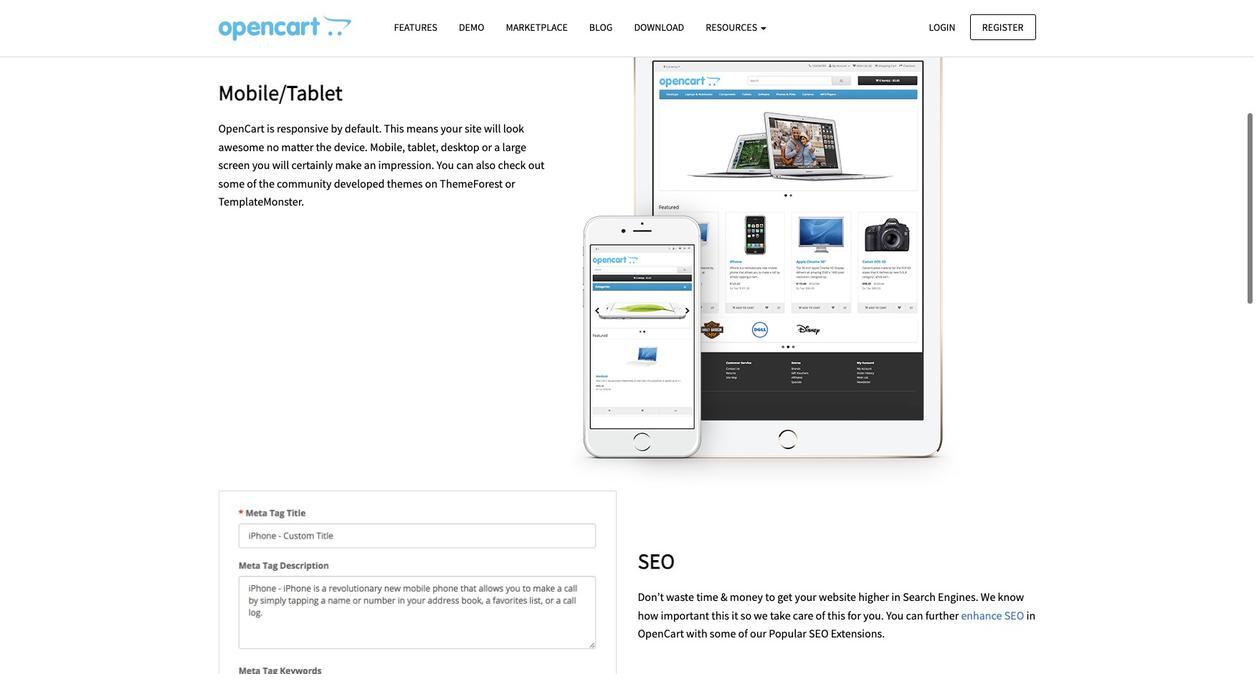 Task type: describe. For each thing, give the bounding box(es) containing it.
some inside in opencart with some of our popular seo extensions.
[[710, 627, 736, 641]]

1 vertical spatial the
[[259, 176, 275, 191]]

to
[[765, 590, 775, 604]]

for
[[848, 609, 861, 623]]

marketplace link
[[495, 15, 579, 40]]

seo image
[[218, 491, 616, 675]]

screen
[[218, 158, 250, 172]]

website
[[819, 590, 856, 604]]

community
[[277, 176, 332, 191]]

in inside "don't waste time & money to get your website higher in search engines. we know how important this it so we take care of this for you. you can further"
[[892, 590, 901, 604]]

mobile,
[[370, 140, 405, 154]]

further
[[925, 609, 959, 623]]

desktop
[[441, 140, 480, 154]]

enhance seo
[[961, 609, 1024, 623]]

time
[[696, 590, 718, 604]]

how
[[638, 609, 659, 623]]

opencart is responsive by default. this means your site will look awesome no matter the device. mobile, tablet, desktop or a large screen you will certainly make an impression. you can also check out some of the community developed themes on themeforest or templatemonster.
[[218, 121, 545, 209]]

popular
[[769, 627, 807, 641]]

important
[[661, 609, 709, 623]]

register
[[982, 20, 1024, 33]]

marketplace
[[506, 21, 568, 34]]

features link
[[383, 15, 448, 40]]

enhance seo link
[[961, 609, 1024, 623]]

tablet,
[[408, 140, 439, 154]]

register link
[[970, 14, 1036, 40]]

some inside opencart is responsive by default. this means your site will look awesome no matter the device. mobile, tablet, desktop or a large screen you will certainly make an impression. you can also check out some of the community developed themes on themeforest or templatemonster.
[[218, 176, 245, 191]]

waste
[[666, 590, 694, 604]]

you
[[252, 158, 270, 172]]

matter
[[281, 140, 314, 154]]

means
[[406, 121, 438, 136]]

themeforest
[[440, 176, 503, 191]]

don't
[[638, 590, 664, 604]]

check
[[498, 158, 526, 172]]

login
[[929, 20, 956, 33]]

0 vertical spatial will
[[484, 121, 501, 136]]

mobile / tablet image
[[568, 22, 961, 491]]

download
[[634, 21, 684, 34]]

we
[[981, 590, 996, 604]]

features
[[394, 21, 437, 34]]

site
[[465, 121, 482, 136]]

&
[[721, 590, 728, 604]]

1 horizontal spatial the
[[316, 140, 332, 154]]

responsive
[[277, 121, 329, 136]]

so
[[741, 609, 752, 623]]

large
[[502, 140, 526, 154]]

by
[[331, 121, 343, 136]]

0 vertical spatial seo
[[638, 548, 675, 575]]

don't waste time & money to get your website higher in search engines. we know how important this it so we take care of this for you. you can further
[[638, 590, 1024, 623]]

2 this from the left
[[828, 609, 845, 623]]

you inside "don't waste time & money to get your website higher in search engines. we know how important this it so we take care of this for you. you can further"
[[886, 609, 904, 623]]

money
[[730, 590, 763, 604]]

resources
[[706, 21, 759, 34]]

engines.
[[938, 590, 979, 604]]

seo inside in opencart with some of our popular seo extensions.
[[809, 627, 829, 641]]

an
[[364, 158, 376, 172]]

in opencart with some of our popular seo extensions.
[[638, 609, 1036, 641]]

look
[[503, 121, 524, 136]]



Task type: locate. For each thing, give the bounding box(es) containing it.
search
[[903, 590, 936, 604]]

you
[[437, 158, 454, 172], [886, 609, 904, 623]]

resources link
[[695, 15, 777, 40]]

make
[[335, 158, 362, 172]]

2 horizontal spatial seo
[[1004, 609, 1024, 623]]

seo down know
[[1004, 609, 1024, 623]]

of left 'our'
[[738, 627, 748, 641]]

0 vertical spatial the
[[316, 140, 332, 154]]

the up certainly
[[316, 140, 332, 154]]

0 vertical spatial your
[[441, 121, 462, 136]]

0 vertical spatial opencart
[[218, 121, 265, 136]]

default.
[[345, 121, 382, 136]]

will right the you
[[272, 158, 289, 172]]

opencart inside in opencart with some of our popular seo extensions.
[[638, 627, 684, 641]]

or down "check" at left top
[[505, 176, 515, 191]]

seo
[[638, 548, 675, 575], [1004, 609, 1024, 623], [809, 627, 829, 641]]

a
[[494, 140, 500, 154]]

demo link
[[448, 15, 495, 40]]

blog link
[[579, 15, 623, 40]]

your up care
[[795, 590, 817, 604]]

developed
[[334, 176, 385, 191]]

or
[[482, 140, 492, 154], [505, 176, 515, 191]]

1 horizontal spatial in
[[1026, 609, 1036, 623]]

opencart down how
[[638, 627, 684, 641]]

in right "higher"
[[892, 590, 901, 604]]

opencart up 'awesome'
[[218, 121, 265, 136]]

can inside opencart is responsive by default. this means your site will look awesome no matter the device. mobile, tablet, desktop or a large screen you will certainly make an impression. you can also check out some of the community developed themes on themeforest or templatemonster.
[[456, 158, 474, 172]]

your for mobile/tablet
[[441, 121, 462, 136]]

extensions.
[[831, 627, 885, 641]]

0 horizontal spatial seo
[[638, 548, 675, 575]]

or left a
[[482, 140, 492, 154]]

1 vertical spatial your
[[795, 590, 817, 604]]

of down the you
[[247, 176, 256, 191]]

your for seo
[[795, 590, 817, 604]]

seo down care
[[809, 627, 829, 641]]

0 horizontal spatial can
[[456, 158, 474, 172]]

1 vertical spatial of
[[816, 609, 825, 623]]

0 vertical spatial some
[[218, 176, 245, 191]]

0 vertical spatial or
[[482, 140, 492, 154]]

login link
[[917, 14, 968, 40]]

blog
[[589, 21, 613, 34]]

themes
[[387, 176, 423, 191]]

in
[[892, 590, 901, 604], [1026, 609, 1036, 623]]

0 horizontal spatial you
[[437, 158, 454, 172]]

2 vertical spatial seo
[[809, 627, 829, 641]]

0 vertical spatial of
[[247, 176, 256, 191]]

0 vertical spatial in
[[892, 590, 901, 604]]

in right enhance seo link
[[1026, 609, 1036, 623]]

some down screen
[[218, 176, 245, 191]]

will
[[484, 121, 501, 136], [272, 158, 289, 172]]

enhance
[[961, 609, 1002, 623]]

it
[[732, 609, 738, 623]]

this
[[712, 609, 729, 623], [828, 609, 845, 623]]

1 vertical spatial some
[[710, 627, 736, 641]]

download link
[[623, 15, 695, 40]]

0 horizontal spatial opencart
[[218, 121, 265, 136]]

out
[[528, 158, 545, 172]]

0 horizontal spatial this
[[712, 609, 729, 623]]

0 horizontal spatial the
[[259, 176, 275, 191]]

can down desktop
[[456, 158, 474, 172]]

0 horizontal spatial or
[[482, 140, 492, 154]]

1 horizontal spatial or
[[505, 176, 515, 191]]

1 horizontal spatial of
[[738, 627, 748, 641]]

care
[[793, 609, 813, 623]]

1 vertical spatial can
[[906, 609, 923, 623]]

1 horizontal spatial you
[[886, 609, 904, 623]]

we
[[754, 609, 768, 623]]

higher
[[858, 590, 889, 604]]

seo up don't
[[638, 548, 675, 575]]

1 horizontal spatial your
[[795, 590, 817, 604]]

you.
[[863, 609, 884, 623]]

1 horizontal spatial some
[[710, 627, 736, 641]]

know
[[998, 590, 1024, 604]]

of inside "don't waste time & money to get your website higher in search engines. we know how important this it so we take care of this for you. you can further"
[[816, 609, 825, 623]]

get
[[777, 590, 793, 604]]

this left for
[[828, 609, 845, 623]]

you up on
[[437, 158, 454, 172]]

impression.
[[378, 158, 434, 172]]

opencart - features image
[[218, 15, 351, 41]]

is
[[267, 121, 274, 136]]

certainly
[[291, 158, 333, 172]]

this left it on the bottom right of the page
[[712, 609, 729, 623]]

this
[[384, 121, 404, 136]]

with
[[686, 627, 707, 641]]

1 vertical spatial or
[[505, 176, 515, 191]]

1 horizontal spatial can
[[906, 609, 923, 623]]

take
[[770, 609, 791, 623]]

also
[[476, 158, 496, 172]]

1 horizontal spatial opencart
[[638, 627, 684, 641]]

device.
[[334, 140, 368, 154]]

some
[[218, 176, 245, 191], [710, 627, 736, 641]]

of inside opencart is responsive by default. this means your site will look awesome no matter the device. mobile, tablet, desktop or a large screen you will certainly make an impression. you can also check out some of the community developed themes on themeforest or templatemonster.
[[247, 176, 256, 191]]

0 vertical spatial can
[[456, 158, 474, 172]]

awesome
[[218, 140, 264, 154]]

opencart inside opencart is responsive by default. this means your site will look awesome no matter the device. mobile, tablet, desktop or a large screen you will certainly make an impression. you can also check out some of the community developed themes on themeforest or templatemonster.
[[218, 121, 265, 136]]

0 horizontal spatial will
[[272, 158, 289, 172]]

1 vertical spatial opencart
[[638, 627, 684, 641]]

of right care
[[816, 609, 825, 623]]

0 vertical spatial you
[[437, 158, 454, 172]]

can down search
[[906, 609, 923, 623]]

0 horizontal spatial in
[[892, 590, 901, 604]]

1 vertical spatial you
[[886, 609, 904, 623]]

1 horizontal spatial will
[[484, 121, 501, 136]]

you right you.
[[886, 609, 904, 623]]

1 vertical spatial seo
[[1004, 609, 1024, 623]]

on
[[425, 176, 438, 191]]

mobile/tablet
[[218, 79, 342, 106]]

of inside in opencart with some of our popular seo extensions.
[[738, 627, 748, 641]]

1 vertical spatial will
[[272, 158, 289, 172]]

0 horizontal spatial of
[[247, 176, 256, 191]]

the up templatemonster.
[[259, 176, 275, 191]]

2 horizontal spatial of
[[816, 609, 825, 623]]

in inside in opencart with some of our popular seo extensions.
[[1026, 609, 1036, 623]]

demo
[[459, 21, 484, 34]]

of
[[247, 176, 256, 191], [816, 609, 825, 623], [738, 627, 748, 641]]

you inside opencart is responsive by default. this means your site will look awesome no matter the device. mobile, tablet, desktop or a large screen you will certainly make an impression. you can also check out some of the community developed themes on themeforest or templatemonster.
[[437, 158, 454, 172]]

can inside "don't waste time & money to get your website higher in search engines. we know how important this it so we take care of this for you. you can further"
[[906, 609, 923, 623]]

templatemonster.
[[218, 195, 304, 209]]

no
[[267, 140, 279, 154]]

your up desktop
[[441, 121, 462, 136]]

will up a
[[484, 121, 501, 136]]

1 this from the left
[[712, 609, 729, 623]]

1 horizontal spatial seo
[[809, 627, 829, 641]]

our
[[750, 627, 767, 641]]

2 vertical spatial of
[[738, 627, 748, 641]]

your inside "don't waste time & money to get your website higher in search engines. we know how important this it so we take care of this for you. you can further"
[[795, 590, 817, 604]]

0 horizontal spatial some
[[218, 176, 245, 191]]

0 horizontal spatial your
[[441, 121, 462, 136]]

opencart
[[218, 121, 265, 136], [638, 627, 684, 641]]

your inside opencart is responsive by default. this means your site will look awesome no matter the device. mobile, tablet, desktop or a large screen you will certainly make an impression. you can also check out some of the community developed themes on themeforest or templatemonster.
[[441, 121, 462, 136]]

can
[[456, 158, 474, 172], [906, 609, 923, 623]]

1 vertical spatial in
[[1026, 609, 1036, 623]]

1 horizontal spatial this
[[828, 609, 845, 623]]

the
[[316, 140, 332, 154], [259, 176, 275, 191]]

some down it on the bottom right of the page
[[710, 627, 736, 641]]

your
[[441, 121, 462, 136], [795, 590, 817, 604]]



Task type: vqa. For each thing, say whether or not it's contained in the screenshot.
topmost product
no



